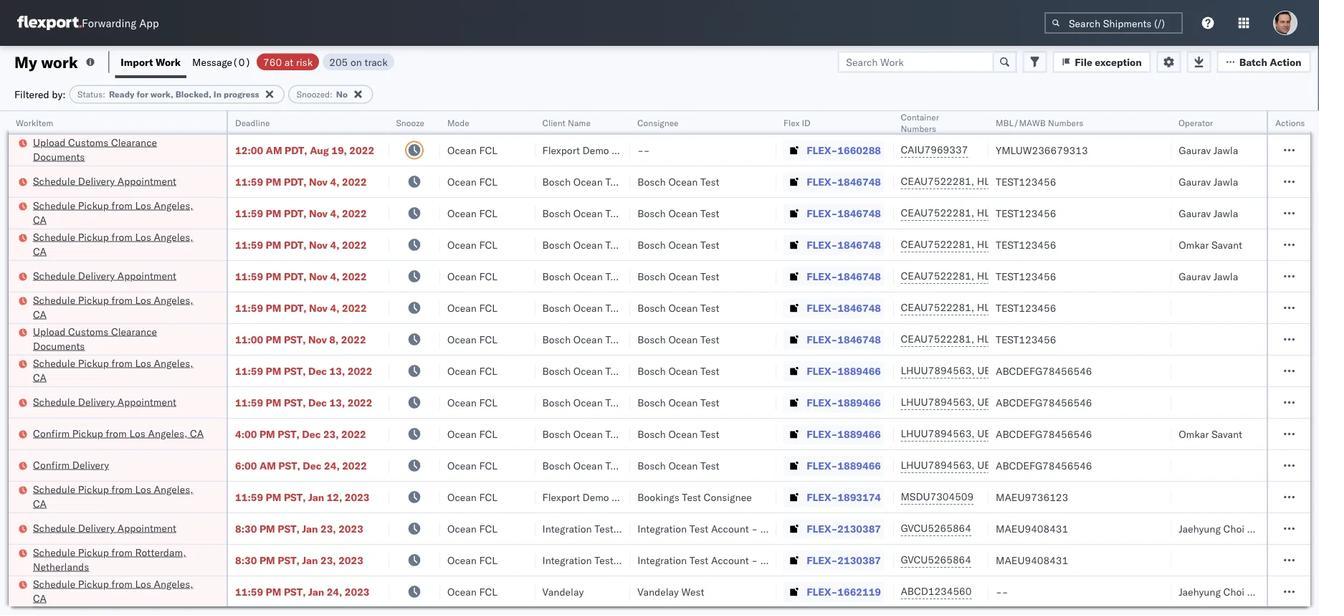 Task type: locate. For each thing, give the bounding box(es) containing it.
1 integration test account - karl lagerfeld from the top
[[638, 523, 824, 535]]

numbers for container numbers
[[901, 123, 937, 134]]

0 vertical spatial am
[[266, 144, 282, 156]]

1846748 for 5th "schedule pickup from los angeles, ca" link from the bottom of the page
[[838, 238, 882, 251]]

pdt, for 5th "schedule pickup from los angeles, ca" link from the bottom of the page
[[284, 238, 307, 251]]

from inside 'schedule pickup from rotterdam, netherlands'
[[112, 546, 133, 559]]

11:59 pm pst, dec 13, 2022 up 4:00 pm pst, dec 23, 2022
[[235, 396, 373, 409]]

ca for 1st "schedule pickup from los angeles, ca" link from the top
[[33, 213, 47, 226]]

demo for -
[[583, 144, 609, 156]]

gvcu5265864
[[901, 522, 972, 535], [901, 554, 972, 566]]

numbers inside container numbers
[[901, 123, 937, 134]]

2130387 down 1893174 at bottom
[[838, 523, 882, 535]]

11:59 for first 'schedule pickup from los angeles, ca' button from the top of the page
[[235, 207, 263, 219]]

confirm inside "link"
[[33, 459, 70, 471]]

savant for ceau7522281, hlxu6269489, hlxu8034992
[[1212, 238, 1243, 251]]

1 vertical spatial am
[[260, 459, 276, 472]]

from
[[112, 199, 133, 212], [112, 231, 133, 243], [112, 294, 133, 306], [112, 357, 133, 369], [106, 427, 127, 440], [112, 483, 133, 496], [112, 546, 133, 559], [112, 578, 133, 590]]

2130387 for schedule pickup from rotterdam, netherlands
[[838, 554, 882, 567]]

4 flex-1889466 from the top
[[807, 459, 882, 472]]

0 vertical spatial customs
[[68, 136, 108, 148]]

1 vertical spatial 24,
[[327, 586, 342, 598]]

6 hlxu8034992 from the top
[[1053, 333, 1124, 345]]

schedule for 6th 'schedule pickup from los angeles, ca' button from the top of the page
[[33, 578, 75, 590]]

progress
[[224, 89, 259, 100]]

1 gaurav jawla from the top
[[1179, 144, 1239, 156]]

6 ocean fcl from the top
[[447, 302, 498, 314]]

1 horizontal spatial numbers
[[1048, 117, 1084, 128]]

pickup for the schedule pickup from rotterdam, netherlands button
[[78, 546, 109, 559]]

integration up the vandelay west
[[638, 554, 687, 567]]

1 flex-1889466 from the top
[[807, 365, 882, 377]]

file exception button
[[1053, 51, 1152, 73], [1053, 51, 1152, 73]]

1 vertical spatial flexport demo consignee
[[543, 491, 660, 503]]

1 vertical spatial savant
[[1212, 428, 1243, 440]]

vandelay
[[543, 586, 584, 598], [638, 586, 679, 598]]

5 ceau7522281, hlxu6269489, hlxu8034992 from the top
[[901, 301, 1124, 314]]

ca for 5th "schedule pickup from los angeles, ca" link from the bottom of the page
[[33, 245, 47, 257]]

8:30 pm pst, jan 23, 2023 down 11:59 pm pst, jan 12, 2023
[[235, 523, 364, 535]]

2022
[[350, 144, 374, 156], [342, 175, 367, 188], [342, 207, 367, 219], [342, 238, 367, 251], [342, 270, 367, 283], [342, 302, 367, 314], [341, 333, 366, 346], [348, 365, 373, 377], [348, 396, 373, 409], [341, 428, 366, 440], [342, 459, 367, 472]]

confirm pickup from los angeles, ca
[[33, 427, 204, 440]]

schedule pickup from los angeles, ca for fifth "schedule pickup from los angeles, ca" link
[[33, 483, 193, 510]]

1 vertical spatial integration test account - karl lagerfeld
[[638, 554, 824, 567]]

container numbers button
[[894, 108, 975, 134]]

am
[[266, 144, 282, 156], [260, 459, 276, 472]]

2 flex- from the top
[[807, 175, 838, 188]]

upload customs clearance documents
[[33, 136, 157, 163], [33, 325, 157, 352]]

0 vertical spatial lagerfeld
[[782, 523, 824, 535]]

2 1889466 from the top
[[838, 396, 882, 409]]

7 schedule from the top
[[33, 396, 75, 408]]

0 vertical spatial 8:30
[[235, 523, 257, 535]]

(0)
[[232, 56, 251, 68]]

11:59
[[235, 175, 263, 188], [235, 207, 263, 219], [235, 238, 263, 251], [235, 270, 263, 283], [235, 302, 263, 314], [235, 365, 263, 377], [235, 396, 263, 409], [235, 491, 263, 503], [235, 586, 263, 598]]

1 vertical spatial 11:59 pm pst, dec 13, 2022
[[235, 396, 373, 409]]

2 confirm from the top
[[33, 459, 70, 471]]

0 vertical spatial upload customs clearance documents
[[33, 136, 157, 163]]

lhuu7894563, for schedule delivery appointment
[[901, 396, 975, 408]]

2 omkar savant from the top
[[1179, 428, 1243, 440]]

2 integration test account - karl lagerfeld from the top
[[638, 554, 824, 567]]

integration down the bookings
[[638, 523, 687, 535]]

0 horizontal spatial :
[[103, 89, 105, 100]]

gvcu5265864 down the msdu7304509
[[901, 522, 972, 535]]

1 vertical spatial clearance
[[111, 325, 157, 338]]

2 flex-1889466 from the top
[[807, 396, 882, 409]]

pst, for fourth "schedule pickup from los angeles, ca" link from the top of the page
[[284, 365, 306, 377]]

4 hlxu6269489, from the top
[[977, 270, 1051, 282]]

Search Work text field
[[838, 51, 994, 73]]

gaurav for upload customs clearance documents
[[1179, 144, 1211, 156]]

integration test account - karl lagerfeld
[[638, 523, 824, 535], [638, 554, 824, 567]]

8,
[[329, 333, 339, 346]]

numbers
[[1048, 117, 1084, 128], [901, 123, 937, 134]]

ca for fifth "schedule pickup from los angeles, ca" link
[[33, 497, 47, 510]]

test
[[606, 175, 625, 188], [701, 175, 720, 188], [606, 207, 625, 219], [701, 207, 720, 219], [606, 238, 625, 251], [701, 238, 720, 251], [606, 270, 625, 283], [701, 270, 720, 283], [606, 302, 625, 314], [701, 302, 720, 314], [606, 333, 625, 346], [701, 333, 720, 346], [606, 365, 625, 377], [701, 365, 720, 377], [606, 396, 625, 409], [701, 396, 720, 409], [606, 428, 625, 440], [701, 428, 720, 440], [606, 459, 625, 472], [701, 459, 720, 472], [682, 491, 701, 503], [690, 523, 709, 535], [1257, 523, 1276, 535], [690, 554, 709, 567]]

customs for 12:00 am pdt, aug 19, 2022
[[68, 136, 108, 148]]

deadline button
[[228, 114, 375, 128]]

1 horizontal spatial vandelay
[[638, 586, 679, 598]]

0 vertical spatial flexport demo consignee
[[543, 144, 660, 156]]

1 vertical spatial integration
[[638, 554, 687, 567]]

1 vertical spatial upload customs clearance documents
[[33, 325, 157, 352]]

lagerfeld up 'flex-1662119'
[[782, 554, 824, 567]]

10 schedule from the top
[[33, 546, 75, 559]]

2130387
[[838, 523, 882, 535], [838, 554, 882, 567]]

1 flexport demo consignee from the top
[[543, 144, 660, 156]]

--
[[638, 144, 650, 156], [996, 586, 1009, 598]]

test123456
[[996, 175, 1057, 188], [996, 207, 1057, 219], [996, 238, 1057, 251], [996, 270, 1057, 283], [996, 302, 1057, 314], [996, 333, 1057, 346]]

: left ready on the left of page
[[103, 89, 105, 100]]

schedule for first 'schedule pickup from los angeles, ca' button from the top of the page
[[33, 199, 75, 212]]

flex-1889466 for schedule pickup from los angeles, ca
[[807, 365, 882, 377]]

am right 6:00
[[260, 459, 276, 472]]

numbers down container
[[901, 123, 937, 134]]

1 vertical spatial 8:30
[[235, 554, 257, 567]]

vandelay west
[[638, 586, 705, 598]]

angeles, for 1st "schedule pickup from los angeles, ca" link from the top
[[154, 199, 193, 212]]

1846748 for upload customs clearance documents "link" corresponding to 11:00 pm pst, nov 8, 2022
[[838, 333, 882, 346]]

0 vertical spatial confirm
[[33, 427, 70, 440]]

: left no
[[330, 89, 333, 100]]

4:00
[[235, 428, 257, 440]]

upload customs clearance documents for 11:00 pm pst, nov 8, 2022
[[33, 325, 157, 352]]

pst,
[[284, 333, 306, 346], [284, 365, 306, 377], [284, 396, 306, 409], [278, 428, 300, 440], [279, 459, 300, 472], [284, 491, 306, 503], [278, 523, 300, 535], [278, 554, 300, 567], [284, 586, 306, 598]]

flex-1889466 button
[[784, 361, 884, 381], [784, 361, 884, 381], [784, 393, 884, 413], [784, 393, 884, 413], [784, 424, 884, 444], [784, 424, 884, 444], [784, 456, 884, 476], [784, 456, 884, 476]]

3 gaurav jawla from the top
[[1179, 207, 1239, 219]]

delivery inside "link"
[[72, 459, 109, 471]]

3 schedule pickup from los angeles, ca from the top
[[33, 294, 193, 321]]

dec up 4:00 pm pst, dec 23, 2022
[[308, 396, 327, 409]]

0 vertical spatial 23,
[[323, 428, 339, 440]]

upload customs clearance documents link for 12:00 am pdt, aug 19, 2022
[[33, 135, 208, 164]]

11:59 pm pst, dec 13, 2022
[[235, 365, 373, 377], [235, 396, 373, 409]]

2 upload customs clearance documents button from the top
[[33, 325, 208, 355]]

numbers inside button
[[1048, 117, 1084, 128]]

0 vertical spatial 13,
[[330, 365, 345, 377]]

pdt, for 4th "schedule pickup from los angeles, ca" link from the bottom of the page
[[284, 302, 307, 314]]

1 upload from the top
[[33, 136, 66, 148]]

integration test account - karl lagerfeld for schedule pickup from rotterdam, netherlands
[[638, 554, 824, 567]]

upload
[[33, 136, 66, 148], [33, 325, 66, 338]]

2 ceau7522281, from the top
[[901, 207, 975, 219]]

3 ceau7522281, hlxu6269489, hlxu8034992 from the top
[[901, 238, 1124, 251]]

1 hlxu8034992 from the top
[[1053, 175, 1124, 188]]

23,
[[323, 428, 339, 440], [321, 523, 336, 535], [321, 554, 336, 567]]

11:59 pm pst, dec 13, 2022 for schedule delivery appointment
[[235, 396, 373, 409]]

0 vertical spatial gvcu5265864
[[901, 522, 972, 535]]

2 8:30 pm pst, jan 23, 2023 from the top
[[235, 554, 364, 567]]

ocean fcl for the schedule delivery appointment button corresponding to 11:59 pm pdt, nov 4, 2022
[[447, 270, 498, 283]]

schedule pickup from los angeles, ca for 1st "schedule pickup from los angeles, ca" link from the top
[[33, 199, 193, 226]]

pickup for 6th 'schedule pickup from los angeles, ca' button from the top of the page
[[78, 578, 109, 590]]

1 upload customs clearance documents button from the top
[[33, 135, 208, 165]]

schedule for 5th 'schedule pickup from los angeles, ca' button from the top
[[33, 483, 75, 496]]

0 vertical spatial omkar savant
[[1179, 238, 1243, 251]]

14 flex- from the top
[[807, 554, 838, 567]]

2 4, from the top
[[330, 207, 340, 219]]

8:30 for schedule delivery appointment
[[235, 523, 257, 535]]

23, up 6:00 am pst, dec 24, 2022
[[323, 428, 339, 440]]

13, up 4:00 pm pst, dec 23, 2022
[[330, 396, 345, 409]]

appointment for 11:59 pm pdt, nov 4, 2022
[[117, 269, 176, 282]]

gaurav jawla
[[1179, 144, 1239, 156], [1179, 175, 1239, 188], [1179, 207, 1239, 219], [1179, 270, 1239, 283]]

1 vertical spatial documents
[[33, 340, 85, 352]]

5 fcl from the top
[[480, 270, 498, 283]]

5 schedule pickup from los angeles, ca from the top
[[33, 483, 193, 510]]

0 vertical spatial savant
[[1212, 238, 1243, 251]]

5 4, from the top
[[330, 302, 340, 314]]

account for schedule pickup from rotterdam, netherlands
[[711, 554, 749, 567]]

flex id
[[784, 117, 811, 128]]

pickup inside 'schedule pickup from rotterdam, netherlands'
[[78, 546, 109, 559]]

11:59 pm pst, dec 13, 2022 down 11:00 pm pst, nov 8, 2022
[[235, 365, 373, 377]]

pdt, for 12:00 am pdt, aug 19, 2022's upload customs clearance documents "link"
[[285, 144, 307, 156]]

1 gaurav from the top
[[1179, 144, 1211, 156]]

1 vertical spatial upload customs clearance documents button
[[33, 325, 208, 355]]

account
[[711, 523, 749, 535], [711, 554, 749, 567]]

1 vertical spatial flexport
[[543, 491, 580, 503]]

pickup for third 'schedule pickup from los angeles, ca' button
[[78, 294, 109, 306]]

flex-2130387
[[807, 523, 882, 535], [807, 554, 882, 567]]

1 vertical spatial karl
[[761, 554, 779, 567]]

msdu7304509
[[901, 491, 974, 503]]

0 vertical spatial flexport
[[543, 144, 580, 156]]

angeles, for 1st "schedule pickup from los angeles, ca" link from the bottom
[[154, 578, 193, 590]]

ocean fcl for 8:30 pm pst, jan 23, 2023 the schedule delivery appointment button
[[447, 523, 498, 535]]

24, for 2022
[[324, 459, 340, 472]]

2 ocean fcl from the top
[[447, 175, 498, 188]]

5 flex-1846748 from the top
[[807, 302, 882, 314]]

dec
[[308, 365, 327, 377], [308, 396, 327, 409], [302, 428, 321, 440], [303, 459, 322, 472]]

8:30 pm pst, jan 23, 2023 for schedule delivery appointment
[[235, 523, 364, 535]]

1 vertical spatial omkar
[[1179, 428, 1209, 440]]

6 flex- from the top
[[807, 302, 838, 314]]

1 vertical spatial 8:30 pm pst, jan 23, 2023
[[235, 554, 364, 567]]

3 jawla from the top
[[1214, 207, 1239, 219]]

omkar
[[1179, 238, 1209, 251], [1179, 428, 1209, 440]]

from for fifth "schedule pickup from los angeles, ca" link
[[112, 483, 133, 496]]

1 vertical spatial maeu9408431
[[996, 554, 1069, 567]]

8:30 pm pst, jan 23, 2023 for schedule pickup from rotterdam, netherlands
[[235, 554, 364, 567]]

1 13, from the top
[[330, 365, 345, 377]]

1889466 for schedule delivery appointment
[[838, 396, 882, 409]]

demo left the bookings
[[583, 491, 609, 503]]

omkar savant
[[1179, 238, 1243, 251], [1179, 428, 1243, 440]]

2 lagerfeld from the top
[[782, 554, 824, 567]]

1 maeu9408431 from the top
[[996, 523, 1069, 535]]

confirm for confirm delivery
[[33, 459, 70, 471]]

schedule for the schedule pickup from rotterdam, netherlands button
[[33, 546, 75, 559]]

pickup for third 'schedule pickup from los angeles, ca' button from the bottom
[[78, 357, 109, 369]]

documents
[[33, 150, 85, 163], [33, 340, 85, 352]]

1 vertical spatial --
[[996, 586, 1009, 598]]

flex-1662119
[[807, 586, 882, 598]]

demo
[[583, 144, 609, 156], [583, 491, 609, 503]]

1 vertical spatial lagerfeld
[[782, 554, 824, 567]]

2 savant from the top
[[1212, 428, 1243, 440]]

7 ocean fcl from the top
[[447, 333, 498, 346]]

0 vertical spatial omkar
[[1179, 238, 1209, 251]]

1 omkar from the top
[[1179, 238, 1209, 251]]

app
[[139, 16, 159, 30]]

gaurav jawla for schedule delivery appointment
[[1179, 270, 1239, 283]]

11:59 for third 'schedule pickup from los angeles, ca' button
[[235, 302, 263, 314]]

schedule pickup from los angeles, ca
[[33, 199, 193, 226], [33, 231, 193, 257], [33, 294, 193, 321], [33, 357, 193, 384], [33, 483, 193, 510], [33, 578, 193, 605]]

6 schedule from the top
[[33, 357, 75, 369]]

3 schedule delivery appointment button from the top
[[33, 395, 176, 411]]

confirm for confirm pickup from los angeles, ca
[[33, 427, 70, 440]]

client name button
[[535, 114, 616, 128]]

workitem button
[[9, 114, 212, 128]]

risk
[[296, 56, 313, 68]]

bosch ocean test
[[543, 175, 625, 188], [638, 175, 720, 188], [543, 207, 625, 219], [638, 207, 720, 219], [543, 238, 625, 251], [638, 238, 720, 251], [543, 270, 625, 283], [638, 270, 720, 283], [543, 302, 625, 314], [638, 302, 720, 314], [543, 333, 625, 346], [638, 333, 720, 346], [543, 365, 625, 377], [638, 365, 720, 377], [543, 396, 625, 409], [638, 396, 720, 409], [543, 428, 625, 440], [638, 428, 720, 440], [543, 459, 625, 472], [638, 459, 720, 472]]

customs
[[68, 136, 108, 148], [68, 325, 108, 338]]

consignee inside button
[[638, 117, 679, 128]]

exception
[[1095, 56, 1142, 68]]

11:59 for 6th 'schedule pickup from los angeles, ca' button from the top of the page
[[235, 586, 263, 598]]

1 vertical spatial 23,
[[321, 523, 336, 535]]

deadline
[[235, 117, 270, 128]]

test123456 for fifth 'schedule pickup from los angeles, ca' button from the bottom
[[996, 238, 1057, 251]]

2130387 up the 1662119
[[838, 554, 882, 567]]

1 vertical spatial upload customs clearance documents link
[[33, 325, 208, 353]]

23, up 11:59 pm pst, jan 24, 2023
[[321, 554, 336, 567]]

4 schedule pickup from los angeles, ca from the top
[[33, 357, 193, 384]]

lagerfeld
[[782, 523, 824, 535], [782, 554, 824, 567]]

4 11:59 pm pdt, nov 4, 2022 from the top
[[235, 270, 367, 283]]

2 schedule delivery appointment button from the top
[[33, 269, 176, 284]]

2 omkar from the top
[[1179, 428, 1209, 440]]

12 ocean fcl from the top
[[447, 491, 498, 503]]

4 lhuu7894563, from the top
[[901, 459, 975, 472]]

integration test account - karl lagerfeld down bookings test consignee
[[638, 523, 824, 535]]

0 vertical spatial flex-2130387
[[807, 523, 882, 535]]

8:30
[[235, 523, 257, 535], [235, 554, 257, 567]]

0 horizontal spatial numbers
[[901, 123, 937, 134]]

ca inside confirm pickup from los angeles, ca link
[[190, 427, 204, 440]]

integration test account - karl lagerfeld up west
[[638, 554, 824, 567]]

resize handle column header for deadline
[[372, 111, 389, 615]]

1 horizontal spatial :
[[330, 89, 333, 100]]

snoozed
[[297, 89, 330, 100]]

ca for 4th "schedule pickup from los angeles, ca" link from the bottom of the page
[[33, 308, 47, 321]]

work
[[41, 52, 78, 72]]

0 vertical spatial upload
[[33, 136, 66, 148]]

0 vertical spatial integration test account - karl lagerfeld
[[638, 523, 824, 535]]

24,
[[324, 459, 340, 472], [327, 586, 342, 598]]

4,
[[330, 175, 340, 188], [330, 207, 340, 219], [330, 238, 340, 251], [330, 270, 340, 283], [330, 302, 340, 314]]

from for fourth "schedule pickup from los angeles, ca" link from the top of the page
[[112, 357, 133, 369]]

schedule for 8:30 pm pst, jan 23, 2023 the schedule delivery appointment button
[[33, 522, 75, 534]]

13, down 8,
[[330, 365, 345, 377]]

0 vertical spatial account
[[711, 523, 749, 535]]

0 vertical spatial karl
[[761, 523, 779, 535]]

pst, for the schedule delivery appointment 'link' related to 11:59 pm pst, dec 13, 2022
[[284, 396, 306, 409]]

0 vertical spatial 2130387
[[838, 523, 882, 535]]

2 vertical spatial 23,
[[321, 554, 336, 567]]

1 vertical spatial flex-2130387
[[807, 554, 882, 567]]

2 11:59 pm pst, dec 13, 2022 from the top
[[235, 396, 373, 409]]

-- right abcd1234560 on the bottom of page
[[996, 586, 1009, 598]]

:
[[103, 89, 105, 100], [330, 89, 333, 100]]

3 schedule delivery appointment from the top
[[33, 396, 176, 408]]

ceau7522281, for 1st "schedule pickup from los angeles, ca" link from the top
[[901, 207, 975, 219]]

flexport for bookings test consignee
[[543, 491, 580, 503]]

ca for 1st "schedule pickup from los angeles, ca" link from the bottom
[[33, 592, 47, 605]]

2 1846748 from the top
[[838, 207, 882, 219]]

flex-1889466 for confirm delivery
[[807, 459, 882, 472]]

1 vertical spatial 13,
[[330, 396, 345, 409]]

2 flex-2130387 from the top
[[807, 554, 882, 567]]

flex-2130387 button
[[784, 519, 884, 539], [784, 519, 884, 539], [784, 550, 884, 571], [784, 550, 884, 571]]

1 vertical spatial confirm
[[33, 459, 70, 471]]

ocean fcl for 6th 'schedule pickup from los angeles, ca' button from the top of the page
[[447, 586, 498, 598]]

8:30 pm pst, jan 23, 2023 up 11:59 pm pst, jan 24, 2023
[[235, 554, 364, 567]]

-- down "consignee" button
[[638, 144, 650, 156]]

dec up 11:59 pm pst, jan 12, 2023
[[303, 459, 322, 472]]

8:30 down 6:00
[[235, 523, 257, 535]]

ocean fcl for the schedule pickup from rotterdam, netherlands button
[[447, 554, 498, 567]]

3 ceau7522281, from the top
[[901, 238, 975, 251]]

23, down 12, at the left bottom of the page
[[321, 523, 336, 535]]

11:59 pm pdt, nov 4, 2022
[[235, 175, 367, 188], [235, 207, 367, 219], [235, 238, 367, 251], [235, 270, 367, 283], [235, 302, 367, 314]]

documents for 11:00
[[33, 340, 85, 352]]

205 on track
[[329, 56, 388, 68]]

1 vertical spatial omkar savant
[[1179, 428, 1243, 440]]

hlxu6269489,
[[977, 175, 1051, 188], [977, 207, 1051, 219], [977, 238, 1051, 251], [977, 270, 1051, 282], [977, 301, 1051, 314], [977, 333, 1051, 345]]

pdt,
[[285, 144, 307, 156], [284, 175, 307, 188], [284, 207, 307, 219], [284, 238, 307, 251], [284, 270, 307, 283], [284, 302, 307, 314]]

0 vertical spatial upload customs clearance documents button
[[33, 135, 208, 165]]

1 vertical spatial account
[[711, 554, 749, 567]]

6 schedule pickup from los angeles, ca button from the top
[[33, 577, 208, 607]]

5 11:59 pm pdt, nov 4, 2022 from the top
[[235, 302, 367, 314]]

gaurav for schedule delivery appointment
[[1179, 270, 1211, 283]]

4 ceau7522281, from the top
[[901, 270, 975, 282]]

0 horizontal spatial --
[[638, 144, 650, 156]]

0 vertical spatial demo
[[583, 144, 609, 156]]

pst, for "confirm delivery" "link"
[[279, 459, 300, 472]]

1 vertical spatial demo
[[583, 491, 609, 503]]

2 account from the top
[[711, 554, 749, 567]]

760
[[263, 56, 282, 68]]

dec down 11:00 pm pst, nov 8, 2022
[[308, 365, 327, 377]]

2 clearance from the top
[[111, 325, 157, 338]]

5 ceau7522281, from the top
[[901, 301, 975, 314]]

0 vertical spatial documents
[[33, 150, 85, 163]]

upload customs clearance documents button
[[33, 135, 208, 165], [33, 325, 208, 355]]

schedule pickup from los angeles, ca for 5th "schedule pickup from los angeles, ca" link from the bottom of the page
[[33, 231, 193, 257]]

from inside confirm pickup from los angeles, ca link
[[106, 427, 127, 440]]

resize handle column header for client name
[[613, 111, 631, 615]]

numbers up ymluw236679313
[[1048, 117, 1084, 128]]

ymluw236679313
[[996, 144, 1088, 156]]

filtered
[[14, 88, 49, 100]]

schedule inside 'schedule pickup from rotterdam, netherlands'
[[33, 546, 75, 559]]

Search Shipments (/) text field
[[1045, 12, 1183, 34]]

schedule pickup from rotterdam, netherlands link
[[33, 545, 208, 574]]

0 vertical spatial 11:59 pm pst, dec 13, 2022
[[235, 365, 373, 377]]

dec for schedule pickup from los angeles, ca
[[308, 365, 327, 377]]

flex-2130387 down flex-1893174 at the right bottom of page
[[807, 523, 882, 535]]

rotterdam,
[[135, 546, 186, 559]]

1 schedule delivery appointment from the top
[[33, 175, 176, 187]]

karl for schedule delivery appointment
[[761, 523, 779, 535]]

4 fcl from the top
[[480, 238, 498, 251]]

8 schedule from the top
[[33, 483, 75, 496]]

confirm
[[33, 427, 70, 440], [33, 459, 70, 471]]

8 ocean fcl from the top
[[447, 365, 498, 377]]

2 gaurav jawla from the top
[[1179, 175, 1239, 188]]

0 vertical spatial 24,
[[324, 459, 340, 472]]

account for schedule delivery appointment
[[711, 523, 749, 535]]

upload customs clearance documents button for 12:00 am pdt, aug 19, 2022
[[33, 135, 208, 165]]

flex-2130387 up 'flex-1662119'
[[807, 554, 882, 567]]

flexport
[[543, 144, 580, 156], [543, 491, 580, 503]]

consignee
[[638, 117, 679, 128], [612, 144, 660, 156], [612, 491, 660, 503], [704, 491, 752, 503]]

0 vertical spatial maeu9408431
[[996, 523, 1069, 535]]

schedule for the schedule delivery appointment button for 11:59 pm pst, dec 13, 2022
[[33, 396, 75, 408]]

0 vertical spatial integration
[[638, 523, 687, 535]]

mode
[[447, 117, 470, 128]]

0 vertical spatial 8:30 pm pst, jan 23, 2023
[[235, 523, 364, 535]]

maeu9408431 for schedule pickup from rotterdam, netherlands
[[996, 554, 1069, 567]]

3 ocean fcl from the top
[[447, 207, 498, 219]]

lagerfeld down flex-1893174 at the right bottom of page
[[782, 523, 824, 535]]

1 vertical spatial gvcu5265864
[[901, 554, 972, 566]]

pickup
[[78, 199, 109, 212], [78, 231, 109, 243], [78, 294, 109, 306], [78, 357, 109, 369], [72, 427, 103, 440], [78, 483, 109, 496], [78, 546, 109, 559], [78, 578, 109, 590]]

flex-1662119 button
[[784, 582, 884, 602], [784, 582, 884, 602]]

flex-2130387 for schedule delivery appointment
[[807, 523, 882, 535]]

am right the 12:00
[[266, 144, 282, 156]]

8 11:59 from the top
[[235, 491, 263, 503]]

pickup for first 'schedule pickup from los angeles, ca' button from the top of the page
[[78, 199, 109, 212]]

ceau7522281, for 4th "schedule pickup from los angeles, ca" link from the bottom of the page
[[901, 301, 975, 314]]

1 vertical spatial 2130387
[[838, 554, 882, 567]]

pst, for schedule pickup from rotterdam, netherlands link
[[278, 554, 300, 567]]

1 vertical spatial upload
[[33, 325, 66, 338]]

karl
[[761, 523, 779, 535], [761, 554, 779, 567]]

2 customs from the top
[[68, 325, 108, 338]]

1893174
[[838, 491, 882, 503]]

0 vertical spatial clearance
[[111, 136, 157, 148]]

1 confirm from the top
[[33, 427, 70, 440]]

2 abcdefg78456546 from the top
[[996, 396, 1093, 409]]

demo down name
[[583, 144, 609, 156]]

8:30 up 11:59 pm pst, jan 24, 2023
[[235, 554, 257, 567]]

gvcu5265864 up abcd1234560 on the bottom of page
[[901, 554, 972, 566]]

8 resize handle column header from the left
[[972, 111, 989, 615]]

1 vertical spatial customs
[[68, 325, 108, 338]]

1 upload customs clearance documents from the top
[[33, 136, 157, 163]]

0 vertical spatial upload customs clearance documents link
[[33, 135, 208, 164]]

4 lhuu7894563, uetu5238478 from the top
[[901, 459, 1048, 472]]

uetu5238478 for schedule pickup from los angeles, ca
[[978, 364, 1048, 377]]

savant for lhuu7894563, uetu5238478
[[1212, 428, 1243, 440]]

lhuu7894563,
[[901, 364, 975, 377], [901, 396, 975, 408], [901, 427, 975, 440], [901, 459, 975, 472]]

0 horizontal spatial vandelay
[[543, 586, 584, 598]]

1 horizontal spatial --
[[996, 586, 1009, 598]]

resize handle column header for flex id
[[877, 111, 894, 615]]

3 test123456 from the top
[[996, 238, 1057, 251]]

4 test123456 from the top
[[996, 270, 1057, 283]]

flex-1846748 button
[[784, 172, 884, 192], [784, 172, 884, 192], [784, 203, 884, 223], [784, 203, 884, 223], [784, 235, 884, 255], [784, 235, 884, 255], [784, 266, 884, 287], [784, 266, 884, 287], [784, 298, 884, 318], [784, 298, 884, 318], [784, 330, 884, 350], [784, 330, 884, 350]]

3 flex-1889466 from the top
[[807, 428, 882, 440]]

at
[[285, 56, 294, 68]]

2 flexport demo consignee from the top
[[543, 491, 660, 503]]

abcdefg78456546
[[996, 365, 1093, 377], [996, 396, 1093, 409], [996, 428, 1093, 440], [996, 459, 1093, 472]]

resize handle column header
[[209, 111, 227, 615], [372, 111, 389, 615], [423, 111, 440, 615], [518, 111, 535, 615], [613, 111, 631, 615], [760, 111, 777, 615], [877, 111, 894, 615], [972, 111, 989, 615], [1155, 111, 1172, 615], [1250, 111, 1267, 615], [1294, 111, 1311, 615]]

11 ocean fcl from the top
[[447, 459, 498, 472]]

2 fcl from the top
[[480, 175, 498, 188]]

abcdefg78456546 for schedule pickup from los angeles, ca
[[996, 365, 1093, 377]]

1 upload customs clearance documents link from the top
[[33, 135, 208, 164]]



Task type: describe. For each thing, give the bounding box(es) containing it.
10 resize handle column header from the left
[[1250, 111, 1267, 615]]

8:30 for schedule pickup from rotterdam, netherlands
[[235, 554, 257, 567]]

my work
[[14, 52, 78, 72]]

am for pdt,
[[266, 144, 282, 156]]

mbl/mawb
[[996, 117, 1046, 128]]

3 11:59 pm pdt, nov 4, 2022 from the top
[[235, 238, 367, 251]]

1 schedule delivery appointment button from the top
[[33, 174, 176, 190]]

action
[[1270, 56, 1302, 68]]

6 test123456 from the top
[[996, 333, 1057, 346]]

from for 5th "schedule pickup from los angeles, ca" link from the bottom of the page
[[112, 231, 133, 243]]

10 ocean fcl from the top
[[447, 428, 498, 440]]

abcdefg78456546 for confirm delivery
[[996, 459, 1093, 472]]

7 flex- from the top
[[807, 333, 838, 346]]

ocean fcl for third 'schedule pickup from los angeles, ca' button
[[447, 302, 498, 314]]

abcd1234560
[[901, 585, 972, 598]]

2023 for 1st "schedule pickup from los angeles, ca" link from the bottom
[[345, 586, 370, 598]]

ag
[[1308, 523, 1320, 535]]

confirm pickup from los angeles, ca link
[[33, 426, 204, 441]]

status : ready for work, blocked, in progress
[[78, 89, 259, 100]]

message
[[192, 56, 232, 68]]

los inside confirm pickup from los angeles, ca link
[[129, 427, 145, 440]]

schedule for the schedule delivery appointment button corresponding to 11:59 pm pdt, nov 4, 2022
[[33, 269, 75, 282]]

aug
[[310, 144, 329, 156]]

4, for 5th "schedule pickup from los angeles, ca" link from the bottom of the page
[[330, 238, 340, 251]]

dec for schedule delivery appointment
[[308, 396, 327, 409]]

4, for 1st "schedule pickup from los angeles, ca" link from the top
[[330, 207, 340, 219]]

10 flex- from the top
[[807, 428, 838, 440]]

1 hlxu6269489, from the top
[[977, 175, 1051, 188]]

delivery for 8:30 pm pst, jan 23, 2023
[[78, 522, 115, 534]]

delivery for 6:00 am pst, dec 24, 2022
[[72, 459, 109, 471]]

status
[[78, 89, 103, 100]]

4 flex- from the top
[[807, 238, 838, 251]]

3 lhuu7894563, from the top
[[901, 427, 975, 440]]

bookings
[[638, 491, 680, 503]]

1889466 for schedule pickup from los angeles, ca
[[838, 365, 882, 377]]

maeu9408431 for schedule delivery appointment
[[996, 523, 1069, 535]]

delivery for 11:59 pm pdt, nov 4, 2022
[[78, 269, 115, 282]]

pst, for the schedule delivery appointment 'link' corresponding to 8:30 pm pst, jan 23, 2023
[[278, 523, 300, 535]]

container
[[901, 112, 940, 122]]

1 schedule pickup from los angeles, ca button from the top
[[33, 198, 208, 228]]

track
[[365, 56, 388, 68]]

gaurav jawla for schedule pickup from los angeles, ca
[[1179, 207, 1239, 219]]

2 hlxu8034992 from the top
[[1053, 207, 1124, 219]]

workitem
[[16, 117, 53, 128]]

from for 4th "schedule pickup from los angeles, ca" link from the bottom of the page
[[112, 294, 133, 306]]

schedule delivery appointment button for 8:30 pm pst, jan 23, 2023
[[33, 521, 176, 537]]

work,
[[150, 89, 173, 100]]

flex-1893174
[[807, 491, 882, 503]]

by:
[[52, 88, 66, 100]]

3 uetu5238478 from the top
[[978, 427, 1048, 440]]

appointment for 11:59 pm pst, dec 13, 2022
[[117, 396, 176, 408]]

8 fcl from the top
[[480, 365, 498, 377]]

4 schedule pickup from los angeles, ca link from the top
[[33, 356, 208, 385]]

client
[[543, 117, 566, 128]]

schedule delivery appointment link for 11:59 pm pdt, nov 4, 2022
[[33, 269, 176, 283]]

test123456 for first 'schedule pickup from los angeles, ca' button from the top of the page
[[996, 207, 1057, 219]]

2 schedule pickup from los angeles, ca link from the top
[[33, 230, 208, 259]]

dec up 6:00 am pst, dec 24, 2022
[[302, 428, 321, 440]]

3 lhuu7894563, uetu5238478 from the top
[[901, 427, 1048, 440]]

2023 for fifth "schedule pickup from los angeles, ca" link
[[345, 491, 370, 503]]

3 schedule pickup from los angeles, ca link from the top
[[33, 293, 208, 322]]

flexport. image
[[17, 16, 82, 30]]

13 fcl from the top
[[480, 523, 498, 535]]

flex id button
[[777, 114, 880, 128]]

6:00 am pst, dec 24, 2022
[[235, 459, 367, 472]]

caiu7969337
[[901, 143, 969, 156]]

3 hlxu8034992 from the top
[[1053, 238, 1124, 251]]

ocean fcl for the schedule delivery appointment button for 11:59 pm pst, dec 13, 2022
[[447, 396, 498, 409]]

flex-1660288
[[807, 144, 882, 156]]

5 schedule pickup from los angeles, ca button from the top
[[33, 482, 208, 512]]

4 hlxu8034992 from the top
[[1053, 270, 1124, 282]]

ceau7522281, hlxu6269489, hlxu8034992 for fifth 'schedule pickup from los angeles, ca' button from the bottom
[[901, 238, 1124, 251]]

import work
[[121, 56, 181, 68]]

12 flex- from the top
[[807, 491, 838, 503]]

gvcu5265864 for schedule pickup from rotterdam, netherlands
[[901, 554, 972, 566]]

integration for schedule delivery appointment
[[638, 523, 687, 535]]

uetu5238478 for confirm delivery
[[978, 459, 1048, 472]]

4 schedule pickup from los angeles, ca button from the top
[[33, 356, 208, 386]]

205
[[329, 56, 348, 68]]

3 1889466 from the top
[[838, 428, 882, 440]]

5 schedule pickup from los angeles, ca link from the top
[[33, 482, 208, 511]]

netherlands
[[33, 561, 89, 573]]

13 flex- from the top
[[807, 523, 838, 535]]

no
[[336, 89, 348, 100]]

schedule pickup from rotterdam, netherlands button
[[33, 545, 208, 576]]

lagerfeld for schedule pickup from rotterdam, netherlands
[[782, 554, 824, 567]]

3 abcdefg78456546 from the top
[[996, 428, 1093, 440]]

upload customs clearance documents button for 11:00 pm pst, nov 8, 2022
[[33, 325, 208, 355]]

mode button
[[440, 114, 521, 128]]

11:59 pm pst, jan 12, 2023
[[235, 491, 370, 503]]

11:00 pm pst, nov 8, 2022
[[235, 333, 366, 346]]

1662119
[[838, 586, 882, 598]]

mbl/mawb numbers button
[[989, 114, 1158, 128]]

pickup for fifth 'schedule pickup from los angeles, ca' button from the bottom
[[78, 231, 109, 243]]

lhuu7894563, uetu5238478 for confirm delivery
[[901, 459, 1048, 472]]

west
[[682, 586, 705, 598]]

pickup for 5th 'schedule pickup from los angeles, ca' button from the top
[[78, 483, 109, 496]]

15 flex- from the top
[[807, 586, 838, 598]]

snooze
[[396, 117, 425, 128]]

am for pst,
[[260, 459, 276, 472]]

1 flex-1846748 from the top
[[807, 175, 882, 188]]

schedule pickup from los angeles, ca for 4th "schedule pickup from los angeles, ca" link from the bottom of the page
[[33, 294, 193, 321]]

ca for fourth "schedule pickup from los angeles, ca" link from the top of the page
[[33, 371, 47, 384]]

resize handle column header for consignee
[[760, 111, 777, 615]]

pickup for 'confirm pickup from los angeles, ca' button
[[72, 427, 103, 440]]

maeu9736123
[[996, 491, 1069, 503]]

flex
[[784, 117, 800, 128]]

hlxu6269489, for fifth 'schedule pickup from los angeles, ca' button from the bottom
[[977, 238, 1051, 251]]

2 11:59 pm pdt, nov 4, 2022 from the top
[[235, 207, 367, 219]]

1 1846748 from the top
[[838, 175, 882, 188]]

angeles, for confirm pickup from los angeles, ca link
[[148, 427, 188, 440]]

omkar for lhuu7894563, uetu5238478
[[1179, 428, 1209, 440]]

1 11:59 from the top
[[235, 175, 263, 188]]

choi
[[1224, 523, 1245, 535]]

10 fcl from the top
[[480, 428, 498, 440]]

11 fcl from the top
[[480, 459, 498, 472]]

gaurav jawla for upload customs clearance documents
[[1179, 144, 1239, 156]]

in
[[214, 89, 222, 100]]

2 flex-1846748 from the top
[[807, 207, 882, 219]]

ocean fcl for first 'schedule pickup from los angeles, ca' button from the top of the page
[[447, 207, 498, 219]]

pst, for upload customs clearance documents "link" corresponding to 11:00 pm pst, nov 8, 2022
[[284, 333, 306, 346]]

schedule pickup from los angeles, ca for 1st "schedule pickup from los angeles, ca" link from the bottom
[[33, 578, 193, 605]]

schedule for first the schedule delivery appointment button from the top of the page
[[33, 175, 75, 187]]

container numbers
[[901, 112, 940, 134]]

jawla for schedule pickup from los angeles, ca
[[1214, 207, 1239, 219]]

12,
[[327, 491, 342, 503]]

resize handle column header for mbl/mawb numbers
[[1155, 111, 1172, 615]]

11:00
[[235, 333, 263, 346]]

11 resize handle column header from the left
[[1294, 111, 1311, 615]]

4 4, from the top
[[330, 270, 340, 283]]

origin
[[1278, 523, 1306, 535]]

file exception
[[1075, 56, 1142, 68]]

forwarding
[[82, 16, 136, 30]]

12:00 am pdt, aug 19, 2022
[[235, 144, 374, 156]]

1 flex- from the top
[[807, 144, 838, 156]]

forwarding app
[[82, 16, 159, 30]]

1 schedule delivery appointment link from the top
[[33, 174, 176, 188]]

schedule delivery appointment link for 11:59 pm pst, dec 13, 2022
[[33, 395, 176, 409]]

23, for schedule pickup from rotterdam, netherlands
[[321, 554, 336, 567]]

19,
[[332, 144, 347, 156]]

omkar for ceau7522281, hlxu6269489, hlxu8034992
[[1179, 238, 1209, 251]]

1 ceau7522281, from the top
[[901, 175, 975, 188]]

flexport demo consignee for bookings
[[543, 491, 660, 503]]

actions
[[1276, 117, 1305, 128]]

jaehyung choi - test origin ag
[[1179, 523, 1320, 535]]

import
[[121, 56, 153, 68]]

3 resize handle column header from the left
[[423, 111, 440, 615]]

11:59 for third 'schedule pickup from los angeles, ca' button from the bottom
[[235, 365, 263, 377]]

11 flex- from the top
[[807, 459, 838, 472]]

confirm delivery
[[33, 459, 109, 471]]

confirm delivery link
[[33, 458, 109, 472]]

vandelay for vandelay west
[[638, 586, 679, 598]]

1 test123456 from the top
[[996, 175, 1057, 188]]

integration for schedule pickup from rotterdam, netherlands
[[638, 554, 687, 567]]

1 schedule pickup from los angeles, ca link from the top
[[33, 198, 208, 227]]

schedule delivery appointment button for 11:59 pm pdt, nov 4, 2022
[[33, 269, 176, 284]]

schedule for fifth 'schedule pickup from los angeles, ca' button from the bottom
[[33, 231, 75, 243]]

15 fcl from the top
[[480, 586, 498, 598]]

schedule delivery appointment for 11:59 pm pdt, nov 4, 2022
[[33, 269, 176, 282]]

4 flex-1846748 from the top
[[807, 270, 882, 283]]

client name
[[543, 117, 591, 128]]

14 fcl from the top
[[480, 554, 498, 567]]

mbl/mawb numbers
[[996, 117, 1084, 128]]

angeles, for 5th "schedule pickup from los angeles, ca" link from the bottom of the page
[[154, 231, 193, 243]]

omkar savant for ceau7522281, hlxu6269489, hlxu8034992
[[1179, 238, 1243, 251]]

jaehyung
[[1179, 523, 1221, 535]]

3 schedule pickup from los angeles, ca button from the top
[[33, 293, 208, 323]]

batch
[[1240, 56, 1268, 68]]

confirm delivery button
[[33, 458, 109, 474]]

9 fcl from the top
[[480, 396, 498, 409]]

2 gaurav from the top
[[1179, 175, 1211, 188]]

9 flex- from the top
[[807, 396, 838, 409]]

operator
[[1179, 117, 1214, 128]]

karl for schedule pickup from rotterdam, netherlands
[[761, 554, 779, 567]]

jan for 1st "schedule pickup from los angeles, ca" link from the bottom
[[308, 586, 324, 598]]

2 jawla from the top
[[1214, 175, 1239, 188]]

work
[[156, 56, 181, 68]]

file
[[1075, 56, 1093, 68]]

1 11:59 pm pdt, nov 4, 2022 from the top
[[235, 175, 367, 188]]

my
[[14, 52, 37, 72]]

1 appointment from the top
[[117, 175, 176, 187]]

1 ceau7522281, hlxu6269489, hlxu8034992 from the top
[[901, 175, 1124, 188]]

ca for confirm pickup from los angeles, ca link
[[190, 427, 204, 440]]

760 at risk
[[263, 56, 313, 68]]

11:59 for 5th 'schedule pickup from los angeles, ca' button from the top
[[235, 491, 263, 503]]

uetu5238478 for schedule delivery appointment
[[978, 396, 1048, 408]]

12 fcl from the top
[[480, 491, 498, 503]]

6 flex-1846748 from the top
[[807, 333, 882, 346]]

13, for schedule delivery appointment
[[330, 396, 345, 409]]

5 hlxu8034992 from the top
[[1053, 301, 1124, 314]]

1 fcl from the top
[[480, 144, 498, 156]]

schedule for third 'schedule pickup from los angeles, ca' button from the bottom
[[33, 357, 75, 369]]

6:00
[[235, 459, 257, 472]]

4 1846748 from the top
[[838, 270, 882, 283]]

forwarding app link
[[17, 16, 159, 30]]

6 fcl from the top
[[480, 302, 498, 314]]

3 flex- from the top
[[807, 207, 838, 219]]

ocean fcl for the confirm delivery button at bottom left
[[447, 459, 498, 472]]

jan for fifth "schedule pickup from los angeles, ca" link
[[308, 491, 324, 503]]

message (0)
[[192, 56, 251, 68]]

3 fcl from the top
[[480, 207, 498, 219]]

name
[[568, 117, 591, 128]]

5 flex- from the top
[[807, 270, 838, 283]]

7 fcl from the top
[[480, 333, 498, 346]]

blocked,
[[175, 89, 211, 100]]

ceau7522281, hlxu6269489, hlxu8034992 for first 'schedule pickup from los angeles, ca' button from the top of the page
[[901, 207, 1124, 219]]

confirm pickup from los angeles, ca button
[[33, 426, 204, 442]]

lhuu7894563, uetu5238478 for schedule pickup from los angeles, ca
[[901, 364, 1048, 377]]

0 vertical spatial --
[[638, 144, 650, 156]]

schedule pickup from rotterdam, netherlands
[[33, 546, 186, 573]]

id
[[802, 117, 811, 128]]

bookings test consignee
[[638, 491, 752, 503]]

snoozed : no
[[297, 89, 348, 100]]

1 ocean fcl from the top
[[447, 144, 498, 156]]

11:59 pm pst, dec 13, 2022 for schedule pickup from los angeles, ca
[[235, 365, 373, 377]]

ready
[[109, 89, 134, 100]]

1660288
[[838, 144, 882, 156]]

8 flex- from the top
[[807, 365, 838, 377]]

clearance for 11:00 pm pst, nov 8, 2022
[[111, 325, 157, 338]]

12:00
[[235, 144, 263, 156]]

flex-2130387 for schedule pickup from rotterdam, netherlands
[[807, 554, 882, 567]]

6 ceau7522281, hlxu6269489, hlxu8034992 from the top
[[901, 333, 1124, 345]]

3 flex-1846748 from the top
[[807, 238, 882, 251]]

angeles, for fifth "schedule pickup from los angeles, ca" link
[[154, 483, 193, 496]]

23, for schedule delivery appointment
[[321, 523, 336, 535]]

11:59 pm pst, jan 24, 2023
[[235, 586, 370, 598]]

: for status
[[103, 89, 105, 100]]

1 4, from the top
[[330, 175, 340, 188]]

for
[[137, 89, 148, 100]]

6 schedule pickup from los angeles, ca link from the top
[[33, 577, 208, 606]]

on
[[351, 56, 362, 68]]

2 schedule pickup from los angeles, ca button from the top
[[33, 230, 208, 260]]

from for 1st "schedule pickup from los angeles, ca" link from the top
[[112, 199, 133, 212]]

upload for 12:00 am pdt, aug 19, 2022
[[33, 136, 66, 148]]



Task type: vqa. For each thing, say whether or not it's contained in the screenshot.
TIME ZONE at the right top of page
no



